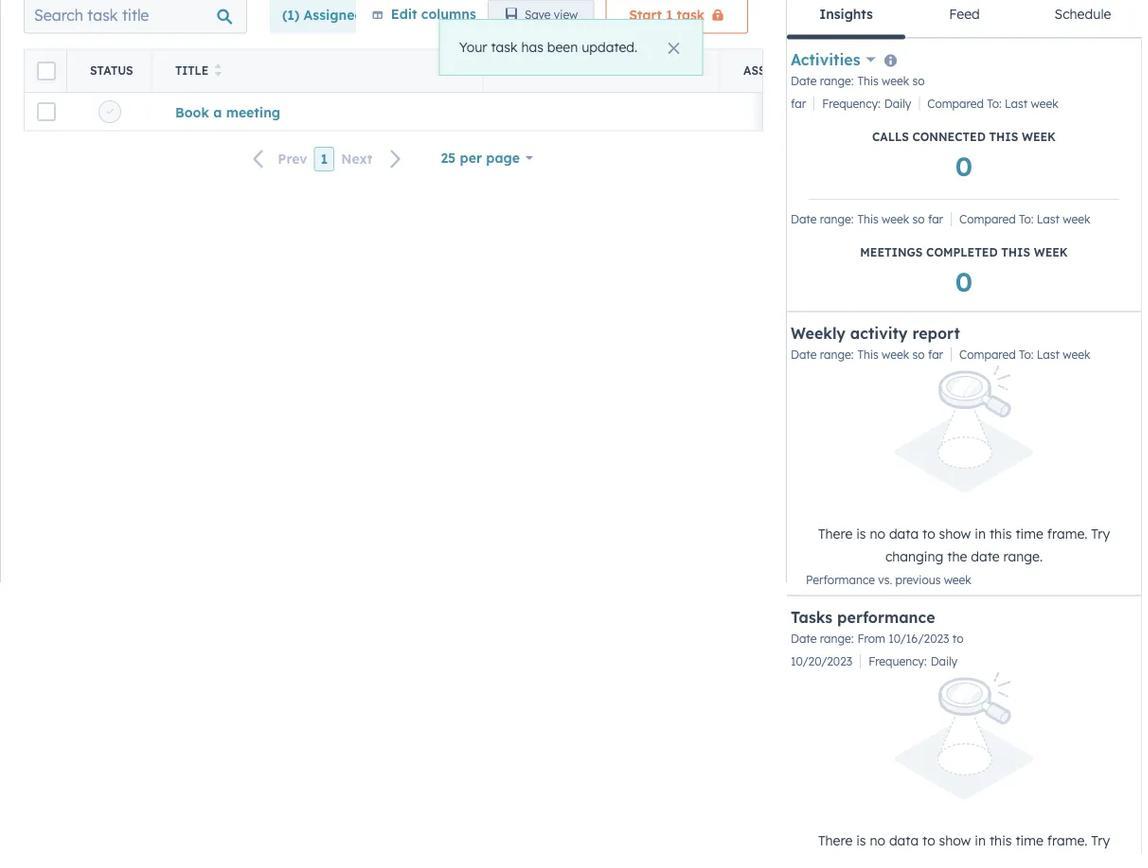 Task type: vqa. For each thing, say whether or not it's contained in the screenshot.
James Peterson image
no



Task type: describe. For each thing, give the bounding box(es) containing it.
2 date range: this week so far from the top
[[791, 347, 943, 362]]

week inside this week so far
[[882, 74, 909, 88]]

weekly
[[791, 324, 846, 343]]

edit columns
[[391, 5, 476, 22]]

date range: this week so far inside meetings completed this week element
[[791, 212, 943, 226]]

data for there is no data to show in this time frame. try
[[889, 832, 919, 849]]

there for there is no data to show in this time frame. try changing the date range.
[[818, 525, 853, 542]]

meeting
[[226, 103, 280, 120]]

vs.
[[878, 573, 892, 587]]

try for there is no data to show in this time frame. try
[[1091, 832, 1110, 849]]

compared inside meetings completed this week element
[[959, 212, 1016, 226]]

performance
[[806, 573, 875, 587]]

associated company column header
[[721, 50, 957, 91]]

last inside calls connected this week element
[[1005, 96, 1028, 111]]

(1) assignee
[[282, 6, 362, 23]]

0 for 0 button inside calls connected this week element
[[955, 149, 973, 182]]

(1) assignee button
[[270, 0, 388, 34]]

close image
[[668, 43, 679, 54]]

0 button for meetings completed this week element on the top of page
[[955, 263, 973, 299]]

columns
[[421, 5, 476, 22]]

show for there is no data to show in this time frame. try
[[939, 832, 971, 849]]

schedule
[[1055, 5, 1111, 22]]

to: inside calls connected this week element
[[987, 96, 1002, 111]]

activities
[[791, 50, 860, 69]]

status column header
[[67, 50, 152, 91]]

pagination navigation
[[242, 146, 413, 172]]

10/20/2023
[[791, 654, 852, 668]]

(1)
[[282, 6, 300, 23]]

time for there is no data to show in this time frame. try changing the date range.
[[1016, 525, 1043, 542]]

to inside "from 10/16/2023 to 10/20/2023"
[[952, 631, 964, 646]]

no for there is no data to show in this time frame. try changing the date range.
[[870, 525, 885, 542]]

3 this from the top
[[857, 347, 879, 362]]

start 1 task button
[[605, 0, 748, 34]]

Search task title search field
[[24, 0, 247, 34]]

4 date from the top
[[791, 631, 817, 646]]

frequency: for from
[[869, 654, 927, 668]]

activities button
[[791, 48, 876, 71]]

this inside this week so far
[[857, 74, 879, 88]]

2 vertical spatial to:
[[1019, 347, 1034, 362]]

associated for associated company
[[743, 63, 818, 77]]

associated contact
[[507, 63, 639, 77]]

to for there is no data to show in this time frame. try
[[922, 832, 935, 849]]

page
[[486, 149, 520, 166]]

3 date from the top
[[791, 347, 817, 362]]

last inside meetings completed this week element
[[1037, 212, 1060, 226]]

compared to: last week inside meetings completed this week element
[[959, 212, 1090, 226]]

25
[[441, 149, 456, 166]]

been
[[547, 39, 578, 56]]

this for there is no data to show in this time frame. try changing the date range.
[[989, 525, 1012, 542]]

performance
[[837, 608, 935, 627]]

save view
[[525, 8, 578, 22]]

3 range: from the top
[[820, 347, 854, 362]]

there is no data to show in this time frame. try changing the date range.
[[818, 525, 1110, 565]]

prev button
[[242, 147, 314, 172]]

previous
[[895, 573, 941, 587]]

daily for week
[[884, 96, 911, 111]]

date inside calls connected this week element
[[791, 74, 817, 88]]

1 button
[[314, 147, 334, 171]]

frequency: for this
[[822, 96, 880, 111]]

your task has been updated. alert
[[439, 19, 703, 76]]

press to sort. image
[[214, 63, 221, 76]]

feed
[[949, 5, 980, 22]]

schedule link
[[1024, 0, 1142, 37]]

1 inside 1 button
[[321, 150, 328, 167]]

0 button for calls connected this week element
[[955, 148, 973, 184]]

book a meeting button
[[175, 103, 280, 120]]

associated for associated contact
[[507, 63, 581, 77]]

your task has been updated.
[[459, 39, 638, 56]]

performance vs. previous week
[[806, 573, 971, 587]]

range: inside meetings completed this week element
[[820, 212, 854, 226]]

far inside this week so far
[[791, 96, 806, 111]]

2 vertical spatial compared
[[959, 347, 1016, 362]]

far inside meetings completed this week element
[[928, 212, 943, 226]]

there is no data to show in this time frame. try
[[818, 832, 1110, 854]]

save view button
[[488, 0, 594, 30]]

tasks performance
[[791, 608, 935, 627]]

try for there is no data to show in this time frame. try changing the date range.
[[1091, 525, 1110, 542]]

compared to: last week inside calls connected this week element
[[927, 96, 1058, 111]]

prev
[[278, 151, 307, 167]]

show for there is no data to show in this time frame. try changing the date range.
[[939, 525, 971, 542]]

10/16/2023
[[888, 631, 949, 646]]

activity
[[850, 324, 908, 343]]

associated contact column header
[[484, 50, 721, 91]]

a
[[213, 103, 222, 120]]

range: inside calls connected this week element
[[820, 74, 854, 88]]

start 1 task
[[629, 6, 705, 23]]

3 so from the top
[[912, 347, 925, 362]]



Task type: locate. For each thing, give the bounding box(es) containing it.
frequency:
[[822, 96, 880, 111], [869, 654, 927, 668]]

1 0 button from the top
[[955, 148, 973, 184]]

in inside there is no data to show in this time frame. try
[[975, 832, 986, 849]]

0 vertical spatial date range:
[[791, 74, 854, 88]]

2 is from the top
[[856, 832, 866, 849]]

date range: down 'activities'
[[791, 74, 854, 88]]

your
[[459, 39, 487, 56]]

1 vertical spatial to
[[952, 631, 964, 646]]

frequency: down 10/16/2023
[[869, 654, 927, 668]]

0 vertical spatial data
[[889, 525, 919, 542]]

daily down associated company 'column header' at the right top
[[884, 96, 911, 111]]

far down associated company
[[791, 96, 806, 111]]

time
[[1016, 525, 1043, 542], [1016, 832, 1043, 849]]

frequency: daily inside calls connected this week element
[[822, 96, 911, 111]]

0 up 'report'
[[955, 264, 973, 298]]

to:
[[987, 96, 1002, 111], [1019, 212, 1034, 226], [1019, 347, 1034, 362]]

to
[[922, 525, 935, 542], [952, 631, 964, 646], [922, 832, 935, 849]]

frequency: daily down the company
[[822, 96, 911, 111]]

0 vertical spatial far
[[791, 96, 806, 111]]

2 vertical spatial to
[[922, 832, 935, 849]]

0 vertical spatial try
[[1091, 525, 1110, 542]]

is for there is no data to show in this time frame. try
[[856, 832, 866, 849]]

0 horizontal spatial task
[[491, 39, 518, 56]]

2 try from the top
[[1091, 832, 1110, 849]]

this
[[989, 525, 1012, 542], [989, 832, 1012, 849]]

is
[[856, 525, 866, 542], [856, 832, 866, 849]]

0 vertical spatial is
[[856, 525, 866, 542]]

so inside meetings completed this week element
[[912, 212, 925, 226]]

associated company
[[743, 63, 879, 77]]

report
[[912, 324, 960, 343]]

show inside the there is no data to show in this time frame. try changing the date range.
[[939, 525, 971, 542]]

far down 'report'
[[928, 347, 943, 362]]

daily for 10/16/2023
[[931, 654, 958, 668]]

tasks
[[791, 608, 833, 627]]

task left has
[[491, 39, 518, 56]]

try
[[1091, 525, 1110, 542], [1091, 832, 1110, 849]]

1 show from the top
[[939, 525, 971, 542]]

there inside there is no data to show in this time frame. try
[[818, 832, 853, 849]]

data inside the there is no data to show in this time frame. try changing the date range.
[[889, 525, 919, 542]]

calls connected this week element
[[791, 69, 1137, 191]]

show
[[939, 525, 971, 542], [939, 832, 971, 849]]

2 frame. from the top
[[1047, 832, 1088, 849]]

compared inside calls connected this week element
[[927, 96, 984, 111]]

task up close icon
[[677, 6, 705, 23]]

1 horizontal spatial task
[[677, 6, 705, 23]]

far down calls connected this week element
[[928, 212, 943, 226]]

1 vertical spatial frequency:
[[869, 654, 927, 668]]

2 vertical spatial this
[[857, 347, 879, 362]]

data inside there is no data to show in this time frame. try
[[889, 832, 919, 849]]

has
[[521, 39, 543, 56]]

1 vertical spatial daily
[[931, 654, 958, 668]]

1 vertical spatial try
[[1091, 832, 1110, 849]]

book a meeting
[[175, 103, 280, 120]]

0 button up meetings completed this week element on the top of page
[[955, 148, 973, 184]]

column header
[[25, 50, 67, 91]]

1 vertical spatial time
[[1016, 832, 1043, 849]]

1 vertical spatial so
[[912, 212, 925, 226]]

edit
[[391, 5, 417, 22]]

1 there from the top
[[818, 525, 853, 542]]

frequency: daily for 10/16/2023
[[869, 654, 958, 668]]

1 no from the top
[[870, 525, 885, 542]]

0 vertical spatial this
[[857, 74, 879, 88]]

date range: this week so far
[[791, 212, 943, 226], [791, 347, 943, 362]]

this week so far
[[791, 74, 925, 111]]

0 vertical spatial compared to: last week
[[927, 96, 1058, 111]]

daily inside calls connected this week element
[[884, 96, 911, 111]]

try inside there is no data to show in this time frame. try
[[1091, 832, 1110, 849]]

2 in from the top
[[975, 832, 986, 849]]

1 try from the top
[[1091, 525, 1110, 542]]

no inside there is no data to show in this time frame. try
[[870, 832, 885, 849]]

per
[[460, 149, 482, 166]]

is inside there is no data to show in this time frame. try
[[856, 832, 866, 849]]

2 time from the top
[[1016, 832, 1043, 849]]

company
[[821, 63, 879, 77]]

1 vertical spatial 0 button
[[955, 263, 973, 299]]

0 vertical spatial frequency: daily
[[822, 96, 911, 111]]

2 associated from the left
[[743, 63, 818, 77]]

frequency: daily
[[822, 96, 911, 111], [869, 654, 958, 668]]

start
[[629, 6, 662, 23]]

to inside there is no data to show in this time frame. try
[[922, 832, 935, 849]]

next
[[341, 151, 373, 167]]

0 vertical spatial 0 button
[[955, 148, 973, 184]]

1
[[666, 6, 673, 23], [321, 150, 328, 167]]

1 time from the top
[[1016, 525, 1043, 542]]

no
[[870, 525, 885, 542], [870, 832, 885, 849]]

range.
[[1003, 548, 1043, 565]]

1 date from the top
[[791, 74, 817, 88]]

1 vertical spatial task
[[491, 39, 518, 56]]

0 horizontal spatial 1
[[321, 150, 328, 167]]

tab list containing insights
[[787, 0, 1142, 39]]

status
[[90, 63, 133, 77]]

insights
[[819, 5, 873, 22]]

2 this from the top
[[989, 832, 1012, 849]]

0 vertical spatial last
[[1005, 96, 1028, 111]]

frequency: daily for week
[[822, 96, 911, 111]]

compared down calls connected this week element
[[959, 212, 1016, 226]]

contact
[[585, 63, 639, 77]]

meetings completed this week element
[[791, 207, 1137, 307]]

2 vertical spatial so
[[912, 347, 925, 362]]

frame. for there is no data to show in this time frame. try changing the date range.
[[1047, 525, 1088, 542]]

0 vertical spatial daily
[[884, 96, 911, 111]]

frame. for there is no data to show in this time frame. try
[[1047, 832, 1088, 849]]

this inside there is no data to show in this time frame. try
[[989, 832, 1012, 849]]

press to sort. element
[[214, 63, 221, 78]]

2 vertical spatial compared to: last week
[[959, 347, 1090, 362]]

1 vertical spatial frequency: daily
[[869, 654, 958, 668]]

1 date range: from the top
[[791, 74, 854, 88]]

this inside the there is no data to show in this time frame. try changing the date range.
[[989, 525, 1012, 542]]

1 date range: this week so far from the top
[[791, 212, 943, 226]]

1 right prev
[[321, 150, 328, 167]]

compared down 'report'
[[959, 347, 1016, 362]]

0 vertical spatial time
[[1016, 525, 1043, 542]]

associated down your task has been updated.
[[507, 63, 581, 77]]

0 inside meetings completed this week element
[[955, 264, 973, 298]]

1 inside start 1 task button
[[666, 6, 673, 23]]

1 vertical spatial is
[[856, 832, 866, 849]]

feed link
[[905, 0, 1024, 37]]

frame.
[[1047, 525, 1088, 542], [1047, 832, 1088, 849]]

1 vertical spatial date range:
[[791, 631, 854, 646]]

daily
[[884, 96, 911, 111], [931, 654, 958, 668]]

2 0 from the top
[[955, 264, 973, 298]]

task inside button
[[677, 6, 705, 23]]

1 0 from the top
[[955, 149, 973, 182]]

1 vertical spatial 0
[[955, 264, 973, 298]]

1 so from the top
[[912, 74, 925, 88]]

this for there is no data to show in this time frame. try
[[989, 832, 1012, 849]]

to: inside meetings completed this week element
[[1019, 212, 1034, 226]]

to for there is no data to show in this time frame. try changing the date range.
[[922, 525, 935, 542]]

0 vertical spatial 1
[[666, 6, 673, 23]]

0
[[955, 149, 973, 182], [955, 264, 973, 298]]

1 horizontal spatial associated
[[743, 63, 818, 77]]

1 vertical spatial to:
[[1019, 212, 1034, 226]]

try inside the there is no data to show in this time frame. try changing the date range.
[[1091, 525, 1110, 542]]

task status: not completed image
[[106, 108, 114, 116]]

so inside this week so far
[[912, 74, 925, 88]]

frame. inside there is no data to show in this time frame. try
[[1047, 832, 1088, 849]]

to inside the there is no data to show in this time frame. try changing the date range.
[[922, 525, 935, 542]]

4 range: from the top
[[820, 631, 854, 646]]

0 vertical spatial this
[[989, 525, 1012, 542]]

1 this from the top
[[989, 525, 1012, 542]]

0 vertical spatial so
[[912, 74, 925, 88]]

assignee
[[304, 6, 362, 23]]

1 vertical spatial data
[[889, 832, 919, 849]]

frequency: inside calls connected this week element
[[822, 96, 880, 111]]

compared to: last week
[[927, 96, 1058, 111], [959, 212, 1090, 226], [959, 347, 1090, 362]]

0 horizontal spatial associated
[[507, 63, 581, 77]]

0 vertical spatial date range: this week so far
[[791, 212, 943, 226]]

0 vertical spatial compared
[[927, 96, 984, 111]]

1 vertical spatial 1
[[321, 150, 328, 167]]

date range: inside calls connected this week element
[[791, 74, 854, 88]]

2 vertical spatial far
[[928, 347, 943, 362]]

is inside the there is no data to show in this time frame. try changing the date range.
[[856, 525, 866, 542]]

25 per page
[[441, 149, 520, 166]]

tab list
[[787, 0, 1142, 39]]

2 vertical spatial last
[[1037, 347, 1060, 362]]

1 range: from the top
[[820, 74, 854, 88]]

weekly activity report
[[791, 324, 960, 343]]

0 vertical spatial 0
[[955, 149, 973, 182]]

compared down the feed link
[[927, 96, 984, 111]]

date range: for 10/20/2023
[[791, 631, 854, 646]]

associated inside column header
[[507, 63, 581, 77]]

0 vertical spatial task
[[677, 6, 705, 23]]

1 vertical spatial this
[[989, 832, 1012, 849]]

2 show from the top
[[939, 832, 971, 849]]

task inside alert
[[491, 39, 518, 56]]

0 vertical spatial show
[[939, 525, 971, 542]]

time inside the there is no data to show in this time frame. try changing the date range.
[[1016, 525, 1043, 542]]

no inside the there is no data to show in this time frame. try changing the date range.
[[870, 525, 885, 542]]

1 vertical spatial far
[[928, 212, 943, 226]]

task
[[677, 6, 705, 23], [491, 39, 518, 56]]

0 inside calls connected this week element
[[955, 149, 973, 182]]

1 this from the top
[[857, 74, 879, 88]]

0 vertical spatial no
[[870, 525, 885, 542]]

the
[[947, 548, 967, 565]]

2 date range: from the top
[[791, 631, 854, 646]]

1 vertical spatial there
[[818, 832, 853, 849]]

2 there from the top
[[818, 832, 853, 849]]

1 vertical spatial show
[[939, 832, 971, 849]]

insights link
[[787, 0, 905, 39]]

daily down 10/16/2023
[[931, 654, 958, 668]]

1 vertical spatial compared
[[959, 212, 1016, 226]]

associated
[[507, 63, 581, 77], [743, 63, 818, 77]]

2 data from the top
[[889, 832, 919, 849]]

frequency: down the company
[[822, 96, 880, 111]]

2 this from the top
[[857, 212, 879, 226]]

show inside there is no data to show in this time frame. try
[[939, 832, 971, 849]]

0 button inside calls connected this week element
[[955, 148, 973, 184]]

in inside the there is no data to show in this time frame. try changing the date range.
[[975, 525, 986, 542]]

updated.
[[582, 39, 638, 56]]

data
[[889, 525, 919, 542], [889, 832, 919, 849]]

title
[[175, 63, 209, 77]]

next button
[[334, 147, 413, 172]]

changing
[[885, 548, 944, 565]]

1 horizontal spatial 1
[[666, 6, 673, 23]]

0 button
[[955, 148, 973, 184], [955, 263, 973, 299]]

this
[[857, 74, 879, 88], [857, 212, 879, 226], [857, 347, 879, 362]]

1 frame. from the top
[[1047, 525, 1088, 542]]

edit columns button
[[371, 2, 476, 26]]

2 range: from the top
[[820, 212, 854, 226]]

far
[[791, 96, 806, 111], [928, 212, 943, 226], [928, 347, 943, 362]]

date
[[791, 74, 817, 88], [791, 212, 817, 226], [791, 347, 817, 362], [791, 631, 817, 646]]

date
[[971, 548, 1000, 565]]

time for there is no data to show in this time frame. try
[[1016, 832, 1043, 849]]

0 vertical spatial to
[[922, 525, 935, 542]]

0 vertical spatial frame.
[[1047, 525, 1088, 542]]

book
[[175, 103, 209, 120]]

frame. inside the there is no data to show in this time frame. try changing the date range.
[[1047, 525, 1088, 542]]

data for there is no data to show in this time frame. try changing the date range.
[[889, 525, 919, 542]]

1 vertical spatial no
[[870, 832, 885, 849]]

range:
[[820, 74, 854, 88], [820, 212, 854, 226], [820, 347, 854, 362], [820, 631, 854, 646]]

2 0 button from the top
[[955, 263, 973, 299]]

there for there is no data to show in this time frame. try
[[818, 832, 853, 849]]

0 for 0 button in meetings completed this week element
[[955, 264, 973, 298]]

associated left the company
[[743, 63, 818, 77]]

in for there is no data to show in this time frame. try changing the date range.
[[975, 525, 986, 542]]

so
[[912, 74, 925, 88], [912, 212, 925, 226], [912, 347, 925, 362]]

25 per page button
[[428, 139, 545, 177]]

2 so from the top
[[912, 212, 925, 226]]

from
[[857, 631, 885, 646]]

frequency: daily down 10/16/2023
[[869, 654, 958, 668]]

in for there is no data to show in this time frame. try
[[975, 832, 986, 849]]

time inside there is no data to show in this time frame. try
[[1016, 832, 1043, 849]]

2 no from the top
[[870, 832, 885, 849]]

compared
[[927, 96, 984, 111], [959, 212, 1016, 226], [959, 347, 1016, 362]]

no for there is no data to show in this time frame. try
[[870, 832, 885, 849]]

is for there is no data to show in this time frame. try changing the date range.
[[856, 525, 866, 542]]

0 vertical spatial to:
[[987, 96, 1002, 111]]

associated inside 'column header'
[[743, 63, 818, 77]]

1 vertical spatial in
[[975, 832, 986, 849]]

0 vertical spatial there
[[818, 525, 853, 542]]

last
[[1005, 96, 1028, 111], [1037, 212, 1060, 226], [1037, 347, 1060, 362]]

0 button up 'report'
[[955, 263, 973, 299]]

0 up meetings completed this week element on the top of page
[[955, 149, 973, 182]]

2 date from the top
[[791, 212, 817, 226]]

1 is from the top
[[856, 525, 866, 542]]

0 vertical spatial in
[[975, 525, 986, 542]]

1 vertical spatial last
[[1037, 212, 1060, 226]]

date range: for far
[[791, 74, 854, 88]]

1 data from the top
[[889, 525, 919, 542]]

there inside the there is no data to show in this time frame. try changing the date range.
[[818, 525, 853, 542]]

date range: up 10/20/2023 at the right of the page
[[791, 631, 854, 646]]

1 associated from the left
[[507, 63, 581, 77]]

date inside meetings completed this week element
[[791, 212, 817, 226]]

0 horizontal spatial daily
[[884, 96, 911, 111]]

save
[[525, 8, 551, 22]]

1 vertical spatial date range: this week so far
[[791, 347, 943, 362]]

date range:
[[791, 74, 854, 88], [791, 631, 854, 646]]

from 10/16/2023 to 10/20/2023
[[791, 631, 964, 668]]

0 vertical spatial frequency:
[[822, 96, 880, 111]]

there
[[818, 525, 853, 542], [818, 832, 853, 849]]

1 horizontal spatial daily
[[931, 654, 958, 668]]

view
[[554, 8, 578, 22]]

1 in from the top
[[975, 525, 986, 542]]

1 right start
[[666, 6, 673, 23]]

week
[[882, 74, 909, 88], [1031, 96, 1058, 111], [882, 212, 909, 226], [1063, 212, 1090, 226], [882, 347, 909, 362], [1063, 347, 1090, 362], [944, 573, 971, 587]]

1 vertical spatial compared to: last week
[[959, 212, 1090, 226]]

1 vertical spatial frame.
[[1047, 832, 1088, 849]]

0 button inside meetings completed this week element
[[955, 263, 973, 299]]

1 vertical spatial this
[[857, 212, 879, 226]]



